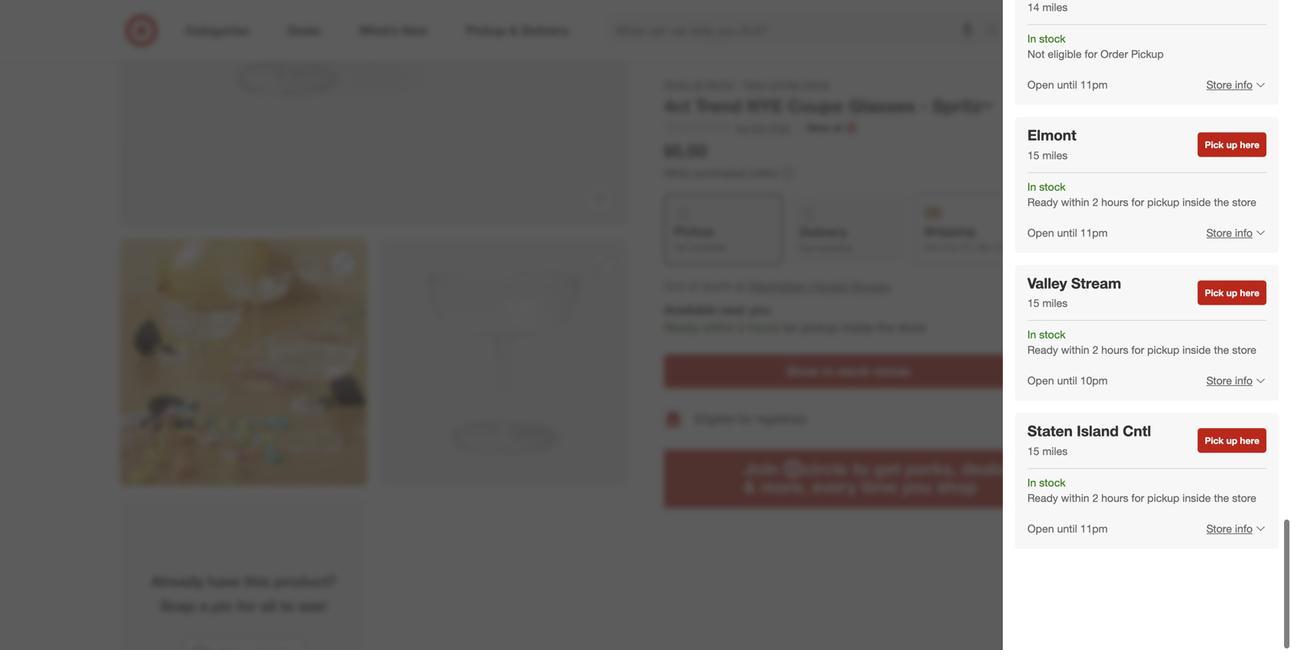 Task type: locate. For each thing, give the bounding box(es) containing it.
4 info from the top
[[1235, 523, 1253, 536]]

4ct trend nye coupe glasses - spritz&#8482;, 3 of 4 image
[[380, 239, 627, 486]]

ready down available at the right top
[[664, 320, 699, 335]]

0 vertical spatial 11pm
[[1080, 78, 1108, 92]]

not left eligible
[[1028, 47, 1045, 61]]

4 in from the top
[[1028, 476, 1036, 490]]

1 11pm from the top
[[1080, 78, 1108, 92]]

shop all spritz
[[664, 78, 734, 91]]

2 pick up here button from the top
[[1198, 281, 1267, 305]]

ready for valley
[[1028, 344, 1058, 357]]

1 miles from the top
[[1042, 1, 1068, 14]]

2 vertical spatial 11pm
[[1080, 523, 1108, 536]]

eligible for registries
[[695, 412, 806, 427]]

1 15 from the top
[[1028, 149, 1040, 162]]

available up of
[[691, 242, 727, 253]]

2 vertical spatial up
[[1226, 435, 1238, 447]]

spritz
[[706, 78, 734, 91]]

already
[[151, 574, 203, 591]]

0 horizontal spatial pickup
[[674, 224, 714, 239]]

2 pick up here from the top
[[1205, 287, 1260, 299]]

1 horizontal spatial pickup
[[1131, 47, 1164, 61]]

miles inside the staten island cntl 15 miles
[[1042, 445, 1068, 458]]

order
[[1101, 47, 1128, 61]]

all
[[693, 78, 703, 91], [260, 598, 276, 616]]

1 vertical spatial pick up here
[[1205, 287, 1260, 299]]

show
[[787, 364, 819, 379]]

available for delivery
[[817, 242, 853, 254]]

1 vertical spatial 15
[[1028, 297, 1040, 310]]

store for elmont
[[1207, 226, 1232, 240]]

0 vertical spatial pickup
[[1131, 47, 1164, 61]]

miles right 14
[[1042, 1, 1068, 14]]

1 vertical spatial pick
[[1205, 287, 1224, 299]]

2 vertical spatial pick up here
[[1205, 435, 1260, 447]]

product?
[[274, 574, 336, 591]]

0 vertical spatial all
[[693, 78, 703, 91]]

store info button
[[1197, 68, 1267, 102], [1197, 216, 1267, 250], [1197, 364, 1267, 398], [1197, 513, 1267, 546]]

1 vertical spatial at
[[735, 279, 746, 294]]

up
[[1226, 139, 1238, 151], [1226, 287, 1238, 299], [1226, 435, 1238, 447]]

store for staten island cntl
[[1232, 492, 1257, 505]]

0 vertical spatial open until 11pm
[[1028, 78, 1108, 92]]

3 15 from the top
[[1028, 445, 1040, 458]]

pick up here
[[1205, 139, 1260, 151], [1205, 287, 1260, 299], [1205, 435, 1260, 447]]

by
[[949, 242, 959, 253]]

1 horizontal spatial all
[[693, 78, 703, 91]]

ready up open until 10pm
[[1028, 344, 1058, 357]]

1 vertical spatial all
[[260, 598, 276, 616]]

3 open from the top
[[1028, 374, 1054, 388]]

within up open until 10pm
[[1061, 344, 1089, 357]]

stock inside in stock not eligible for order pickup
[[1039, 32, 1066, 45]]

15 down elmont
[[1028, 149, 1040, 162]]

0 vertical spatial pick up here button
[[1198, 133, 1267, 157]]

cntl
[[1123, 423, 1151, 440]]

2 11pm from the top
[[1080, 226, 1108, 240]]

3 store from the top
[[1207, 374, 1232, 388]]

3 pick up here from the top
[[1205, 435, 1260, 447]]

available down the delivery
[[817, 242, 853, 254]]

2 up from the top
[[1226, 287, 1238, 299]]

up for elmont
[[1226, 139, 1238, 151]]

the for elmont
[[1214, 196, 1229, 209]]

not inside the pickup not available
[[674, 242, 689, 253]]

1 horizontal spatial not
[[800, 242, 815, 254]]

11pm for staten
[[1080, 523, 1108, 536]]

available
[[664, 303, 716, 318]]

4 store info button from the top
[[1197, 513, 1267, 546]]

4 miles from the top
[[1042, 445, 1068, 458]]

3 store info button from the top
[[1197, 364, 1267, 398]]

within for miles
[[1061, 196, 1089, 209]]

the
[[752, 121, 767, 135], [1214, 196, 1229, 209], [877, 320, 895, 335], [1214, 344, 1229, 357], [1214, 492, 1229, 505]]

stock right of
[[702, 279, 732, 294]]

What can we help you find? suggestions appear below search field
[[606, 14, 989, 48]]

2 15 from the top
[[1028, 297, 1040, 310]]

within
[[1061, 196, 1089, 209], [702, 320, 735, 335], [1061, 344, 1089, 357], [1061, 492, 1089, 505]]

view
[[743, 78, 766, 91]]

2 store info button from the top
[[1197, 216, 1267, 250]]

view similar items
[[743, 78, 830, 91]]

all right shop
[[693, 78, 703, 91]]

delivery
[[800, 225, 847, 240]]

0 horizontal spatial available
[[691, 242, 727, 253]]

for inside already have this product? snap a pic for all to see!
[[237, 598, 256, 616]]

2 vertical spatial 15
[[1028, 445, 1040, 458]]

in down staten
[[1028, 476, 1036, 490]]

available inside the pickup not available
[[691, 242, 727, 253]]

out
[[664, 279, 684, 294]]

of
[[687, 279, 698, 294]]

3 11pm from the top
[[1080, 523, 1108, 536]]

glasses
[[849, 95, 915, 117]]

eligible
[[1048, 47, 1082, 61]]

2 store from the top
[[1207, 226, 1232, 240]]

open for valley
[[1028, 374, 1054, 388]]

2 here from the top
[[1240, 287, 1260, 299]]

11pm
[[1080, 78, 1108, 92], [1080, 226, 1108, 240], [1080, 523, 1108, 536]]

1 vertical spatial up
[[1226, 287, 1238, 299]]

manhattan herald square button
[[749, 278, 890, 295]]

pickup inside in stock not eligible for order pickup
[[1131, 47, 1164, 61]]

0 vertical spatial here
[[1240, 139, 1260, 151]]

not up out
[[674, 242, 689, 253]]

miles down elmont
[[1042, 149, 1068, 162]]

1 horizontal spatial at
[[832, 121, 842, 135]]

2 vertical spatial open until 11pm
[[1028, 523, 1108, 536]]

1 vertical spatial in stock ready within 2 hours for pickup inside the store
[[1028, 328, 1257, 357]]

2 vertical spatial in stock ready within 2 hours for pickup inside the store
[[1028, 476, 1257, 505]]

4ct trend nye coupe glasses - spritz™
[[664, 95, 992, 117]]

stock down elmont 15 miles
[[1039, 180, 1066, 194]]

2 horizontal spatial not
[[1028, 47, 1045, 61]]

15 inside the 'valley stream 15 miles'
[[1028, 297, 1040, 310]]

2 open until 11pm from the top
[[1028, 226, 1108, 240]]

store info
[[1207, 78, 1253, 92], [1207, 226, 1253, 240], [1207, 374, 1253, 388], [1207, 523, 1253, 536]]

within down 'near'
[[702, 320, 735, 335]]

2 vertical spatial pick up here button
[[1198, 429, 1267, 453]]

store info for valley stream
[[1207, 374, 1253, 388]]

1 store info button from the top
[[1197, 68, 1267, 102]]

in down 14
[[1028, 32, 1036, 45]]

1 here from the top
[[1240, 139, 1260, 151]]

be the first!
[[736, 121, 791, 135]]

new
[[807, 121, 829, 135]]

3 miles from the top
[[1042, 297, 1068, 310]]

0 vertical spatial in stock ready within 2 hours for pickup inside the store
[[1028, 180, 1257, 209]]

pickup not available
[[674, 224, 727, 253]]

2 link
[[1134, 14, 1168, 48]]

2 until from the top
[[1057, 226, 1077, 240]]

be the first! link
[[664, 120, 791, 136]]

here for staten island cntl
[[1240, 435, 1260, 447]]

info for staten island cntl
[[1235, 523, 1253, 536]]

in stock ready within 2 hours for pickup inside the store for staten island cntl
[[1028, 476, 1257, 505]]

miles down valley in the top of the page
[[1042, 297, 1068, 310]]

for inside available near you ready within 2 hours for pickup inside the store
[[783, 320, 798, 335]]

4 open from the top
[[1028, 523, 1054, 536]]

0 vertical spatial up
[[1226, 139, 1238, 151]]

stream
[[1071, 275, 1121, 292]]

not
[[1028, 47, 1045, 61], [674, 242, 689, 253], [800, 242, 815, 254]]

2 miles from the top
[[1042, 149, 1068, 162]]

14 miles
[[1028, 1, 1068, 14]]

2 store info from the top
[[1207, 226, 1253, 240]]

15 inside the staten island cntl 15 miles
[[1028, 445, 1040, 458]]

0 horizontal spatial all
[[260, 598, 276, 616]]

pickup
[[1147, 196, 1180, 209], [801, 320, 838, 335], [1147, 344, 1180, 357], [1147, 492, 1180, 505]]

shop
[[664, 78, 690, 91]]

2 vertical spatial pick
[[1205, 435, 1224, 447]]

for
[[1085, 47, 1098, 61], [1132, 196, 1144, 209], [783, 320, 798, 335], [1132, 344, 1144, 357], [738, 412, 752, 427], [1132, 492, 1144, 505], [237, 598, 256, 616]]

within down the staten island cntl 15 miles
[[1061, 492, 1089, 505]]

3 up from the top
[[1226, 435, 1238, 447]]

pickup up of
[[674, 224, 714, 239]]

advertisement region
[[664, 450, 1171, 509]]

elmont 15 miles
[[1028, 127, 1076, 162]]

1 in stock ready within 2 hours for pickup inside the store from the top
[[1028, 180, 1257, 209]]

3 open until 11pm from the top
[[1028, 523, 1108, 536]]

available
[[691, 242, 727, 253], [817, 242, 853, 254]]

2 for valley stream
[[1092, 344, 1098, 357]]

the for valley stream
[[1214, 344, 1229, 357]]

pick up here button for staten island cntl
[[1198, 429, 1267, 453]]

1 vertical spatial here
[[1240, 287, 1260, 299]]

3 pick up here button from the top
[[1198, 429, 1267, 453]]

2 vertical spatial here
[[1240, 435, 1260, 447]]

shipping
[[924, 224, 975, 239]]

1 in from the top
[[1028, 32, 1036, 45]]

0 horizontal spatial not
[[674, 242, 689, 253]]

ready
[[1028, 196, 1058, 209], [664, 320, 699, 335], [1028, 344, 1058, 357], [1028, 492, 1058, 505]]

hours
[[1101, 196, 1129, 209], [748, 320, 779, 335], [1101, 344, 1129, 357], [1101, 492, 1129, 505]]

22
[[996, 242, 1006, 253]]

ready down elmont 15 miles
[[1028, 196, 1058, 209]]

1 vertical spatial open until 11pm
[[1028, 226, 1108, 240]]

4ct
[[664, 95, 690, 117]]

here for valley stream
[[1240, 287, 1260, 299]]

1 pick up here button from the top
[[1198, 133, 1267, 157]]

stock left stores
[[838, 364, 870, 379]]

available near you ready within 2 hours for pickup inside the store
[[664, 303, 926, 335]]

2 info from the top
[[1235, 226, 1253, 240]]

2 open from the top
[[1028, 226, 1054, 240]]

view similar items button
[[743, 77, 830, 92]]

in for elmont
[[1028, 180, 1036, 194]]

open until 11pm for elmont
[[1028, 226, 1108, 240]]

2 in from the top
[[1028, 180, 1036, 194]]

in down valley in the top of the page
[[1028, 328, 1036, 342]]

shipping get it by fri, dec 22
[[924, 224, 1006, 253]]

0 vertical spatial 15
[[1028, 149, 1040, 162]]

1 vertical spatial 11pm
[[1080, 226, 1108, 240]]

for inside in stock not eligible for order pickup
[[1085, 47, 1098, 61]]

1 vertical spatial pickup
[[674, 224, 714, 239]]

items
[[803, 78, 830, 91]]

2 pick from the top
[[1205, 287, 1224, 299]]

stock up eligible
[[1039, 32, 1066, 45]]

open until 11pm for staten
[[1028, 523, 1108, 536]]

0 vertical spatial at
[[832, 121, 842, 135]]

4 store from the top
[[1207, 523, 1232, 536]]

store for staten island cntl
[[1207, 523, 1232, 536]]

pick up here for staten island cntl
[[1205, 435, 1260, 447]]

15 down staten
[[1028, 445, 1040, 458]]

1 pick up here from the top
[[1205, 139, 1260, 151]]

not down the delivery
[[800, 242, 815, 254]]

1 up from the top
[[1226, 139, 1238, 151]]

info for valley stream
[[1235, 374, 1253, 388]]

inside for 15
[[1183, 344, 1211, 357]]

3 here from the top
[[1240, 435, 1260, 447]]

1 pick from the top
[[1205, 139, 1224, 151]]

15 down valley in the top of the page
[[1028, 297, 1040, 310]]

open until 11pm
[[1028, 78, 1108, 92], [1028, 226, 1108, 240], [1028, 523, 1108, 536]]

first!
[[770, 121, 791, 135]]

3 info from the top
[[1235, 374, 1253, 388]]

available inside delivery not available
[[817, 242, 853, 254]]

pick for valley stream
[[1205, 287, 1224, 299]]

4 store info from the top
[[1207, 523, 1253, 536]]

1 horizontal spatial available
[[817, 242, 853, 254]]

store info for staten island cntl
[[1207, 523, 1253, 536]]

3 in stock ready within 2 hours for pickup inside the store from the top
[[1028, 476, 1257, 505]]

within down elmont 15 miles
[[1061, 196, 1089, 209]]

not for pickup
[[674, 242, 689, 253]]

1 vertical spatial pick up here button
[[1198, 281, 1267, 305]]

in for valley
[[1028, 328, 1036, 342]]

4 until from the top
[[1057, 523, 1077, 536]]

at right 'new'
[[832, 121, 842, 135]]

2 in stock ready within 2 hours for pickup inside the store from the top
[[1028, 328, 1257, 357]]

all left to
[[260, 598, 276, 616]]

pickup
[[1131, 47, 1164, 61], [674, 224, 714, 239]]

here
[[1240, 139, 1260, 151], [1240, 287, 1260, 299], [1240, 435, 1260, 447]]

staten island cntl 15 miles
[[1028, 423, 1151, 458]]

3 store info from the top
[[1207, 374, 1253, 388]]

not inside delivery not available
[[800, 242, 815, 254]]

in down elmont 15 miles
[[1028, 180, 1036, 194]]

3 in from the top
[[1028, 328, 1036, 342]]

store
[[1207, 78, 1232, 92], [1207, 226, 1232, 240], [1207, 374, 1232, 388], [1207, 523, 1232, 536]]

open for elmont
[[1028, 226, 1054, 240]]

1 info from the top
[[1235, 78, 1253, 92]]

1 open until 11pm from the top
[[1028, 78, 1108, 92]]

pickup inside the pickup not available
[[674, 224, 714, 239]]

store info button for valley stream
[[1197, 364, 1267, 398]]

0 vertical spatial pick up here
[[1205, 139, 1260, 151]]

11pm for elmont
[[1080, 226, 1108, 240]]

out of stock at manhattan herald square
[[664, 279, 890, 294]]

3 until from the top
[[1057, 374, 1077, 388]]

pickup right order
[[1131, 47, 1164, 61]]

at up 'near'
[[735, 279, 746, 294]]

the for staten island cntl
[[1214, 492, 1229, 505]]

0 vertical spatial pick
[[1205, 139, 1224, 151]]

stores
[[874, 364, 910, 379]]

until for valley
[[1057, 374, 1077, 388]]

3 pick from the top
[[1205, 435, 1224, 447]]

1 until from the top
[[1057, 78, 1077, 92]]

ready down staten
[[1028, 492, 1058, 505]]

miles down staten
[[1042, 445, 1068, 458]]

at
[[832, 121, 842, 135], [735, 279, 746, 294]]

pick for elmont
[[1205, 139, 1224, 151]]

pick up here button
[[1198, 133, 1267, 157], [1198, 281, 1267, 305], [1198, 429, 1267, 453]]

pick up here for valley stream
[[1205, 287, 1260, 299]]

not inside in stock not eligible for order pickup
[[1028, 47, 1045, 61]]

add
[[1127, 414, 1144, 425]]

store
[[1232, 196, 1257, 209], [898, 320, 926, 335], [1232, 344, 1257, 357], [1232, 492, 1257, 505]]

stock down the 'valley stream 15 miles'
[[1039, 328, 1066, 342]]



Task type: describe. For each thing, give the bounding box(es) containing it.
store info button for elmont
[[1197, 216, 1267, 250]]

staten
[[1028, 423, 1073, 440]]

within inside available near you ready within 2 hours for pickup inside the store
[[702, 320, 735, 335]]

2 inside 2 link
[[1158, 16, 1162, 25]]

0 horizontal spatial at
[[735, 279, 746, 294]]

snap
[[160, 598, 196, 616]]

to
[[280, 598, 294, 616]]

the inside the be the first! link
[[752, 121, 767, 135]]

pick up here for elmont
[[1205, 139, 1260, 151]]

1 store info from the top
[[1207, 78, 1253, 92]]

eligible
[[695, 412, 734, 427]]

the inside available near you ready within 2 hours for pickup inside the store
[[877, 320, 895, 335]]

15 inside elmont 15 miles
[[1028, 149, 1040, 162]]

pickup for miles
[[1147, 196, 1180, 209]]

delivery not available
[[800, 225, 853, 254]]

nye
[[747, 95, 783, 117]]

new at
[[807, 121, 842, 135]]

stock inside the show in-stock stores button
[[838, 364, 870, 379]]

miles inside the 'valley stream 15 miles'
[[1042, 297, 1068, 310]]

pic
[[212, 598, 233, 616]]

in stock ready within 2 hours for pickup inside the store for valley stream
[[1028, 328, 1257, 357]]

until for staten
[[1057, 523, 1077, 536]]

pick up here button for valley stream
[[1198, 281, 1267, 305]]

island
[[1077, 423, 1119, 440]]

elmont
[[1028, 127, 1076, 144]]

14
[[1028, 1, 1040, 14]]

10pm
[[1080, 374, 1108, 388]]

already have this product? snap a pic for all to see!
[[151, 574, 336, 616]]

show in-stock stores
[[787, 364, 910, 379]]

pickup for 15
[[1147, 344, 1180, 357]]

search button
[[978, 14, 1015, 51]]

store for elmont
[[1232, 196, 1257, 209]]

this
[[244, 574, 270, 591]]

near
[[720, 303, 746, 318]]

inside for miles
[[1183, 196, 1211, 209]]

-
[[920, 95, 927, 117]]

in stock ready within 2 hours for pickup inside the store for elmont
[[1028, 180, 1257, 209]]

spritz™
[[932, 95, 992, 117]]

ready for staten
[[1028, 492, 1058, 505]]

open until 10pm
[[1028, 374, 1108, 388]]

it
[[942, 242, 947, 253]]

hours for 15
[[1101, 344, 1129, 357]]

valley
[[1028, 275, 1067, 292]]

see!
[[298, 598, 327, 616]]

have
[[208, 574, 240, 591]]

4ct trend nye coupe glasses - spritz&#8482;, 2 of 4 image
[[120, 239, 367, 486]]

pick for staten island cntl
[[1205, 435, 1224, 447]]

available for pickup
[[691, 242, 727, 253]]

store for valley stream
[[1232, 344, 1257, 357]]

similar
[[769, 78, 800, 91]]

hours for cntl
[[1101, 492, 1129, 505]]

item
[[1146, 414, 1164, 425]]

manhattan
[[749, 279, 808, 294]]

within for cntl
[[1061, 492, 1089, 505]]

herald
[[811, 279, 847, 294]]

ready for elmont
[[1028, 196, 1058, 209]]

not for delivery
[[800, 242, 815, 254]]

up for valley stream
[[1226, 287, 1238, 299]]

in inside in stock not eligible for order pickup
[[1028, 32, 1036, 45]]

until for elmont
[[1057, 226, 1077, 240]]

add item button
[[1106, 407, 1171, 432]]

online
[[749, 166, 778, 180]]

trend
[[695, 95, 742, 117]]

1 open from the top
[[1028, 78, 1054, 92]]

a
[[200, 598, 208, 616]]

show in-stock stores button
[[664, 355, 1033, 389]]

square
[[851, 279, 890, 294]]

in-
[[823, 364, 838, 379]]

pickup inside available near you ready within 2 hours for pickup inside the store
[[801, 320, 838, 335]]

store info button for staten island cntl
[[1197, 513, 1267, 546]]

coupe
[[788, 95, 844, 117]]

fri,
[[962, 242, 974, 253]]

inside for cntl
[[1183, 492, 1211, 505]]

open for staten
[[1028, 523, 1054, 536]]

get
[[924, 242, 939, 253]]

ready inside available near you ready within 2 hours for pickup inside the store
[[664, 320, 699, 335]]

2 inside available near you ready within 2 hours for pickup inside the store
[[738, 320, 745, 335]]

stock down staten
[[1039, 476, 1066, 490]]

registries
[[756, 412, 806, 427]]

within for 15
[[1061, 344, 1089, 357]]

store for valley stream
[[1207, 374, 1232, 388]]

1 store from the top
[[1207, 78, 1232, 92]]

miles inside elmont 15 miles
[[1042, 149, 1068, 162]]

4ct trend nye coupe glasses - spritz&#8482;, 1 of 4 image
[[120, 0, 627, 227]]

search
[[978, 25, 1015, 40]]

2 for staten island cntl
[[1092, 492, 1098, 505]]

2 for elmont
[[1092, 196, 1098, 209]]

in stock not eligible for order pickup
[[1028, 32, 1164, 61]]

pickup for cntl
[[1147, 492, 1180, 505]]

store inside available near you ready within 2 hours for pickup inside the store
[[898, 320, 926, 335]]

you
[[750, 303, 771, 318]]

info for elmont
[[1235, 226, 1253, 240]]

when purchased online
[[664, 166, 778, 180]]

hours inside available near you ready within 2 hours for pickup inside the store
[[748, 320, 779, 335]]

be
[[736, 121, 749, 135]]

purchased
[[695, 166, 746, 180]]

up for staten island cntl
[[1226, 435, 1238, 447]]

add item
[[1127, 414, 1164, 425]]

store info for elmont
[[1207, 226, 1253, 240]]

when
[[664, 166, 692, 180]]

pick up here button for elmont
[[1198, 133, 1267, 157]]

in for staten
[[1028, 476, 1036, 490]]

inside inside available near you ready within 2 hours for pickup inside the store
[[841, 320, 874, 335]]

valley stream 15 miles
[[1028, 275, 1121, 310]]

$5.00
[[664, 140, 707, 162]]

all inside already have this product? snap a pic for all to see!
[[260, 598, 276, 616]]

dec
[[976, 242, 993, 253]]

hours for miles
[[1101, 196, 1129, 209]]

here for elmont
[[1240, 139, 1260, 151]]



Task type: vqa. For each thing, say whether or not it's contained in the screenshot.
Shop all Prepworks Prepworks Collapsible 3qt Salad Spinner
no



